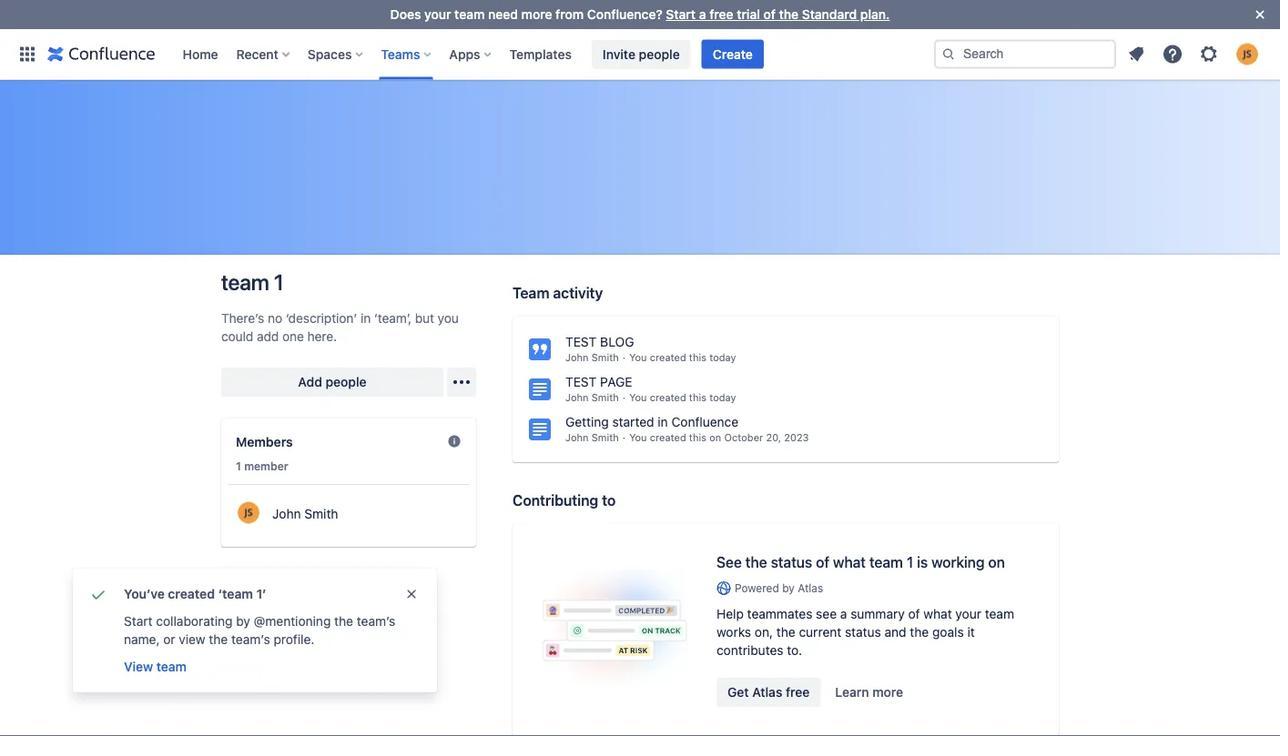 Task type: vqa. For each thing, say whether or not it's contained in the screenshot.
Close image
yes



Task type: describe. For each thing, give the bounding box(es) containing it.
add
[[298, 375, 322, 390]]

it
[[968, 626, 975, 641]]

you created this today for test page
[[630, 392, 737, 404]]

learn
[[836, 686, 870, 701]]

invite
[[603, 46, 636, 61]]

recent
[[236, 46, 279, 61]]

0 vertical spatial free
[[710, 7, 734, 22]]

collaborating
[[156, 614, 233, 629]]

does
[[390, 7, 421, 22]]

confluence
[[672, 415, 739, 430]]

john for getting started in confluence
[[566, 432, 589, 444]]

settings icon image
[[1199, 43, 1221, 65]]

here.
[[307, 329, 337, 344]]

working
[[932, 554, 985, 572]]

start collaborating by @mentioning the team's name, or view the team's profile.
[[124, 614, 396, 648]]

search image
[[942, 47, 957, 61]]

more inside 'learn more' button
[[873, 686, 904, 701]]

john for test blog
[[566, 352, 589, 364]]

contributing
[[513, 492, 599, 510]]

2023
[[784, 432, 809, 444]]

from
[[556, 7, 584, 22]]

status inside help teammates see a summary of what your team works on, the current status and the goals it contributes to.
[[845, 626, 882, 641]]

you created this on october 20, 2023
[[630, 432, 809, 444]]

to
[[602, 492, 616, 510]]

see
[[717, 554, 742, 572]]

your inside help teammates see a summary of what your team works on, the current status and the goals it contributes to.
[[956, 607, 982, 622]]

getting started in confluence
[[566, 415, 739, 430]]

0 vertical spatial status
[[771, 554, 813, 572]]

@mentioning
[[254, 614, 331, 629]]

1'
[[256, 587, 266, 602]]

the up powered
[[746, 554, 768, 572]]

templates link
[[504, 40, 577, 69]]

'description'
[[286, 311, 357, 326]]

'team
[[218, 587, 253, 602]]

your profile and preferences image
[[1237, 43, 1259, 65]]

0 horizontal spatial what
[[833, 554, 866, 572]]

started
[[613, 415, 655, 430]]

test page
[[566, 375, 633, 390]]

activity
[[553, 285, 603, 302]]

0 vertical spatial start
[[666, 7, 696, 22]]

test for test page
[[566, 375, 597, 390]]

a inside help teammates see a summary of what your team works on, the current status and the goals it contributes to.
[[841, 607, 848, 622]]

on,
[[755, 626, 773, 641]]

dismiss image
[[404, 588, 419, 602]]

view
[[179, 633, 206, 648]]

powered by atlas link
[[717, 581, 1030, 597]]

member
[[244, 460, 289, 473]]

'team',
[[374, 311, 412, 326]]

works
[[717, 626, 752, 641]]

test blog
[[566, 335, 635, 350]]

confluence?
[[587, 7, 663, 22]]

members
[[236, 435, 293, 450]]

team 1
[[221, 270, 284, 295]]

view team
[[124, 660, 187, 675]]

is
[[917, 554, 928, 572]]

john smith for started
[[566, 432, 619, 444]]

john smith for blog
[[566, 352, 619, 364]]

does your team need more from confluence? start a free trial of the standard plan.
[[390, 7, 890, 22]]

atlas image
[[717, 582, 732, 596]]

one
[[282, 329, 304, 344]]

october
[[725, 432, 764, 444]]

0 vertical spatial atlas
[[798, 583, 824, 595]]

success image
[[87, 584, 109, 606]]

you created this today for test blog
[[630, 352, 737, 364]]

profile.
[[274, 633, 315, 648]]

get
[[728, 686, 749, 701]]

you've
[[124, 587, 165, 602]]

need
[[488, 7, 518, 22]]

contributing to
[[513, 492, 616, 510]]

contributes
[[717, 644, 784, 659]]

powered by atlas
[[735, 583, 824, 595]]

this for blog
[[689, 352, 707, 364]]

banner containing home
[[0, 29, 1281, 80]]

see
[[816, 607, 837, 622]]

1 horizontal spatial 1
[[274, 270, 284, 295]]

apps
[[449, 46, 481, 61]]

help icon image
[[1162, 43, 1184, 65]]

notification icon image
[[1126, 43, 1148, 65]]

blog
[[601, 335, 635, 350]]

add
[[257, 329, 279, 344]]

goals
[[933, 626, 964, 641]]

page
[[601, 375, 633, 390]]

invite people button
[[592, 40, 691, 69]]

powered
[[735, 583, 780, 595]]

view
[[124, 660, 153, 675]]

teammates
[[748, 607, 813, 622]]

home link
[[177, 40, 224, 69]]

there's
[[221, 311, 264, 326]]

3 this from the top
[[689, 432, 707, 444]]

0 horizontal spatial more
[[522, 7, 553, 22]]

you for test blog
[[630, 352, 647, 364]]

smith for blog
[[592, 352, 619, 364]]

you
[[438, 311, 459, 326]]

0 vertical spatial of
[[764, 7, 776, 22]]

3 you from the top
[[630, 432, 647, 444]]



Task type: locate. For each thing, give the bounding box(es) containing it.
2 horizontal spatial of
[[909, 607, 921, 622]]

2 you from the top
[[630, 392, 647, 404]]

1 vertical spatial by
[[236, 614, 250, 629]]

1
[[274, 270, 284, 295], [236, 460, 241, 473], [907, 554, 914, 572]]

status up powered by atlas
[[771, 554, 813, 572]]

0 vertical spatial today
[[710, 352, 737, 364]]

the right @mentioning
[[334, 614, 353, 629]]

test for test blog
[[566, 335, 597, 350]]

you down started
[[630, 432, 647, 444]]

1 vertical spatial team's
[[231, 633, 270, 648]]

0 vertical spatial on
[[710, 432, 722, 444]]

the right trial
[[779, 7, 799, 22]]

1 vertical spatial status
[[845, 626, 882, 641]]

you
[[630, 352, 647, 364], [630, 392, 647, 404], [630, 432, 647, 444]]

2 today from the top
[[710, 392, 737, 404]]

team's
[[357, 614, 396, 629], [231, 633, 270, 648]]

2 vertical spatial of
[[909, 607, 921, 622]]

0 horizontal spatial a
[[699, 7, 707, 22]]

john for test page
[[566, 392, 589, 404]]

free down to.
[[786, 686, 810, 701]]

by down 'team
[[236, 614, 250, 629]]

recent button
[[231, 40, 297, 69]]

1 horizontal spatial what
[[924, 607, 953, 622]]

invite people
[[603, 46, 680, 61]]

a right see at the bottom of the page
[[841, 607, 848, 622]]

2 vertical spatial you
[[630, 432, 647, 444]]

learn more
[[836, 686, 904, 701]]

home
[[183, 46, 218, 61]]

appswitcher icon image
[[16, 43, 38, 65]]

your right does
[[425, 7, 451, 22]]

test left blog
[[566, 335, 597, 350]]

this
[[689, 352, 707, 364], [689, 392, 707, 404], [689, 432, 707, 444]]

you up started
[[630, 392, 647, 404]]

1 vertical spatial test
[[566, 375, 597, 390]]

spaces
[[308, 46, 352, 61]]

john smith down getting
[[566, 432, 619, 444]]

on down confluence
[[710, 432, 722, 444]]

or
[[163, 633, 175, 648]]

you created this today up confluence
[[630, 392, 737, 404]]

to.
[[787, 644, 803, 659]]

test left page
[[566, 375, 597, 390]]

0 horizontal spatial start
[[124, 614, 153, 629]]

atlas up see at the bottom of the page
[[798, 583, 824, 595]]

people right the add
[[326, 375, 367, 390]]

start inside "start collaborating by @mentioning the team's name, or view the team's profile."
[[124, 614, 153, 629]]

john down member
[[272, 507, 301, 522]]

0 vertical spatial a
[[699, 7, 707, 22]]

no
[[268, 311, 282, 326]]

1 horizontal spatial a
[[841, 607, 848, 622]]

john up getting
[[566, 392, 589, 404]]

free inside get atlas free button
[[786, 686, 810, 701]]

team inside view team link
[[156, 660, 187, 675]]

0 vertical spatial you
[[630, 352, 647, 364]]

what up powered by atlas link
[[833, 554, 866, 572]]

a left trial
[[699, 7, 707, 22]]

team inside help teammates see a summary of what your team works on, the current status and the goals it contributes to.
[[985, 607, 1015, 622]]

john smith down member
[[272, 507, 338, 522]]

name,
[[124, 633, 160, 648]]

1 horizontal spatial on
[[989, 554, 1006, 572]]

a
[[699, 7, 707, 22], [841, 607, 848, 622]]

1 horizontal spatial free
[[786, 686, 810, 701]]

this for page
[[689, 392, 707, 404]]

1 vertical spatial this
[[689, 392, 707, 404]]

banner
[[0, 29, 1281, 80]]

today for test blog
[[710, 352, 737, 364]]

the right view
[[209, 633, 228, 648]]

0 horizontal spatial free
[[710, 7, 734, 22]]

what
[[833, 554, 866, 572], [924, 607, 953, 622]]

1 horizontal spatial more
[[873, 686, 904, 701]]

john smith
[[566, 352, 619, 364], [566, 392, 619, 404], [566, 432, 619, 444], [272, 507, 338, 522]]

1 vertical spatial on
[[989, 554, 1006, 572]]

2 vertical spatial 1
[[907, 554, 914, 572]]

0 horizontal spatial in
[[361, 311, 371, 326]]

summary
[[851, 607, 905, 622]]

help teammates see a summary of what your team works on, the current status and the goals it contributes to.
[[717, 607, 1015, 659]]

apps button
[[444, 40, 499, 69]]

atlas
[[798, 583, 824, 595], [753, 686, 783, 701]]

1 you created this today from the top
[[630, 352, 737, 364]]

see the status of what team 1 is working on
[[717, 554, 1006, 572]]

team's right @mentioning
[[357, 614, 396, 629]]

team
[[513, 285, 550, 302]]

0 horizontal spatial of
[[764, 7, 776, 22]]

you created this today down blog
[[630, 352, 737, 364]]

and
[[885, 626, 907, 641]]

0 horizontal spatial people
[[326, 375, 367, 390]]

confluence image
[[47, 43, 155, 65], [47, 43, 155, 65]]

start
[[666, 7, 696, 22], [124, 614, 153, 629]]

help
[[717, 607, 744, 622]]

getting
[[566, 415, 609, 430]]

2 you created this today from the top
[[630, 392, 737, 404]]

teams button
[[376, 40, 439, 69]]

0 vertical spatial your
[[425, 7, 451, 22]]

john inside john smith link
[[272, 507, 301, 522]]

0 horizontal spatial 1
[[236, 460, 241, 473]]

john down getting
[[566, 432, 589, 444]]

0 horizontal spatial atlas
[[753, 686, 783, 701]]

what inside help teammates see a summary of what your team works on, the current status and the goals it contributes to.
[[924, 607, 953, 622]]

smith
[[592, 352, 619, 364], [592, 392, 619, 404], [592, 432, 619, 444], [305, 507, 338, 522]]

global element
[[11, 29, 931, 80]]

there's no 'description' in 'team', but you could add one here.
[[221, 311, 459, 344]]

team activity
[[513, 285, 603, 302]]

could
[[221, 329, 254, 344]]

0 vertical spatial test
[[566, 335, 597, 350]]

add people
[[298, 375, 367, 390]]

you down blog
[[630, 352, 647, 364]]

add people button
[[221, 368, 444, 397]]

people right invite
[[639, 46, 680, 61]]

plan.
[[861, 7, 890, 22]]

create link
[[702, 40, 764, 69]]

0 horizontal spatial by
[[236, 614, 250, 629]]

start right "confluence?"
[[666, 7, 696, 22]]

learn more button
[[825, 679, 915, 708]]

by up "teammates"
[[783, 583, 795, 595]]

of right summary
[[909, 607, 921, 622]]

john smith down test blog in the top of the page
[[566, 352, 619, 364]]

1 horizontal spatial atlas
[[798, 583, 824, 595]]

1 vertical spatial 1
[[236, 460, 241, 473]]

1 member
[[236, 460, 289, 473]]

0 vertical spatial more
[[522, 7, 553, 22]]

more left from
[[522, 7, 553, 22]]

1 horizontal spatial status
[[845, 626, 882, 641]]

the down "teammates"
[[777, 626, 796, 641]]

1 vertical spatial your
[[956, 607, 982, 622]]

1 vertical spatial today
[[710, 392, 737, 404]]

1 vertical spatial people
[[326, 375, 367, 390]]

1 horizontal spatial team's
[[357, 614, 396, 629]]

your up it on the right bottom of the page
[[956, 607, 982, 622]]

1 horizontal spatial of
[[816, 554, 830, 572]]

0 vertical spatial in
[[361, 311, 371, 326]]

more
[[522, 7, 553, 22], [873, 686, 904, 701]]

of inside help teammates see a summary of what your team works on, the current status and the goals it contributes to.
[[909, 607, 921, 622]]

2 horizontal spatial 1
[[907, 554, 914, 572]]

2 test from the top
[[566, 375, 597, 390]]

the right and at the right bottom of the page
[[910, 626, 929, 641]]

in inside there's no 'description' in 'team', but you could add one here.
[[361, 311, 371, 326]]

1 vertical spatial more
[[873, 686, 904, 701]]

1 vertical spatial you
[[630, 392, 647, 404]]

1 horizontal spatial people
[[639, 46, 680, 61]]

start up name,
[[124, 614, 153, 629]]

0 vertical spatial you created this today
[[630, 352, 737, 364]]

close image
[[1250, 4, 1272, 26]]

1 left member
[[236, 460, 241, 473]]

john
[[566, 352, 589, 364], [566, 392, 589, 404], [566, 432, 589, 444], [272, 507, 301, 522]]

templates
[[510, 46, 572, 61]]

0 vertical spatial 1
[[274, 270, 284, 295]]

Search field
[[935, 40, 1117, 69]]

0 vertical spatial by
[[783, 583, 795, 595]]

atlas inside button
[[753, 686, 783, 701]]

people for invite people
[[639, 46, 680, 61]]

smith for started
[[592, 432, 619, 444]]

in left 'team',
[[361, 311, 371, 326]]

spaces button
[[302, 40, 370, 69]]

trial
[[737, 7, 761, 22]]

1 horizontal spatial your
[[956, 607, 982, 622]]

people inside button
[[639, 46, 680, 61]]

1 vertical spatial of
[[816, 554, 830, 572]]

0 vertical spatial this
[[689, 352, 707, 364]]

by inside "start collaborating by @mentioning the team's name, or view the team's profile."
[[236, 614, 250, 629]]

you for test page
[[630, 392, 647, 404]]

1 up no
[[274, 270, 284, 295]]

1 vertical spatial atlas
[[753, 686, 783, 701]]

create
[[713, 46, 753, 61]]

1 today from the top
[[710, 352, 737, 364]]

atlas right get
[[753, 686, 783, 701]]

the
[[779, 7, 799, 22], [746, 554, 768, 572], [334, 614, 353, 629], [777, 626, 796, 641], [910, 626, 929, 641], [209, 633, 228, 648]]

more right learn
[[873, 686, 904, 701]]

1 you from the top
[[630, 352, 647, 364]]

of up powered by atlas
[[816, 554, 830, 572]]

1 vertical spatial start
[[124, 614, 153, 629]]

but
[[415, 311, 435, 326]]

1 horizontal spatial by
[[783, 583, 795, 595]]

1 horizontal spatial start
[[666, 7, 696, 22]]

0 horizontal spatial on
[[710, 432, 722, 444]]

john smith down the test page
[[566, 392, 619, 404]]

1 vertical spatial in
[[658, 415, 668, 430]]

current
[[799, 626, 842, 641]]

1 test from the top
[[566, 335, 597, 350]]

0 horizontal spatial team's
[[231, 633, 270, 648]]

1 horizontal spatial in
[[658, 415, 668, 430]]

in right started
[[658, 415, 668, 430]]

of right trial
[[764, 7, 776, 22]]

smith for page
[[592, 392, 619, 404]]

today for test page
[[710, 392, 737, 404]]

teams
[[381, 46, 420, 61]]

on
[[710, 432, 722, 444], [989, 554, 1006, 572]]

john smith for page
[[566, 392, 619, 404]]

20,
[[766, 432, 782, 444]]

1 vertical spatial you created this today
[[630, 392, 737, 404]]

standard
[[802, 7, 857, 22]]

0 horizontal spatial status
[[771, 554, 813, 572]]

1 vertical spatial free
[[786, 686, 810, 701]]

1 vertical spatial a
[[841, 607, 848, 622]]

status down summary
[[845, 626, 882, 641]]

0 vertical spatial team's
[[357, 614, 396, 629]]

on right working
[[989, 554, 1006, 572]]

1 this from the top
[[689, 352, 707, 364]]

john smith link
[[229, 496, 469, 533]]

people inside button
[[326, 375, 367, 390]]

2 this from the top
[[689, 392, 707, 404]]

free left trial
[[710, 7, 734, 22]]

0 vertical spatial people
[[639, 46, 680, 61]]

you've created 'team 1'
[[124, 587, 266, 602]]

1 left is
[[907, 554, 914, 572]]

you created this today
[[630, 352, 737, 364], [630, 392, 737, 404]]

john down test blog in the top of the page
[[566, 352, 589, 364]]

1 vertical spatial what
[[924, 607, 953, 622]]

2 vertical spatial this
[[689, 432, 707, 444]]

actions image
[[451, 372, 473, 394]]

people for add people
[[326, 375, 367, 390]]

team's left "profile."
[[231, 633, 270, 648]]

0 horizontal spatial your
[[425, 7, 451, 22]]

people
[[639, 46, 680, 61], [326, 375, 367, 390]]

view team link
[[122, 657, 189, 679]]

get atlas free
[[728, 686, 810, 701]]

what up goals
[[924, 607, 953, 622]]

0 vertical spatial what
[[833, 554, 866, 572]]



